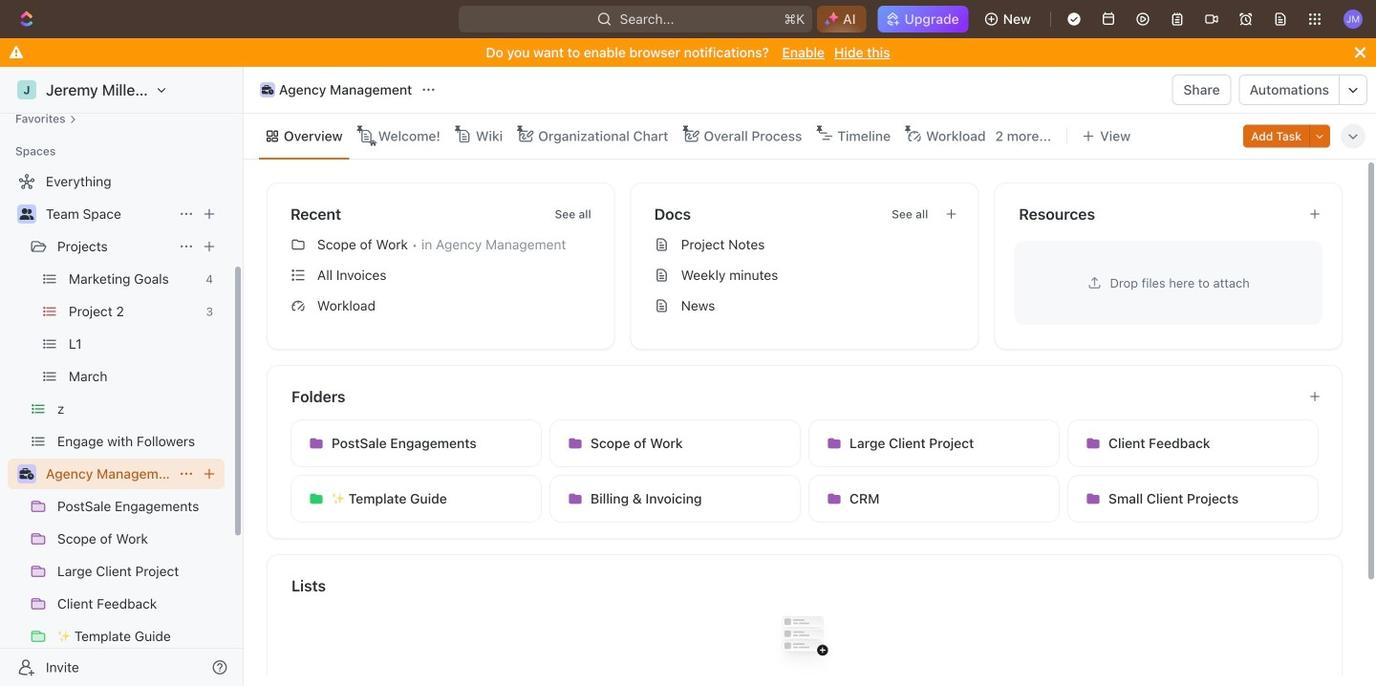 Task type: vqa. For each thing, say whether or not it's contained in the screenshot.
welcome! button
no



Task type: locate. For each thing, give the bounding box(es) containing it.
tree inside sidebar navigation
[[8, 166, 225, 686]]

1 vertical spatial business time image
[[20, 468, 34, 480]]

0 vertical spatial business time image
[[262, 85, 274, 95]]

business time image
[[262, 85, 274, 95], [20, 468, 34, 480]]

0 horizontal spatial business time image
[[20, 468, 34, 480]]

tree
[[8, 166, 225, 686]]

sidebar navigation
[[0, 67, 248, 686]]



Task type: describe. For each thing, give the bounding box(es) containing it.
jeremy miller's workspace, , element
[[17, 80, 36, 99]]

1 horizontal spatial business time image
[[262, 85, 274, 95]]

no lists icon. image
[[766, 601, 843, 678]]

user group image
[[20, 208, 34, 220]]



